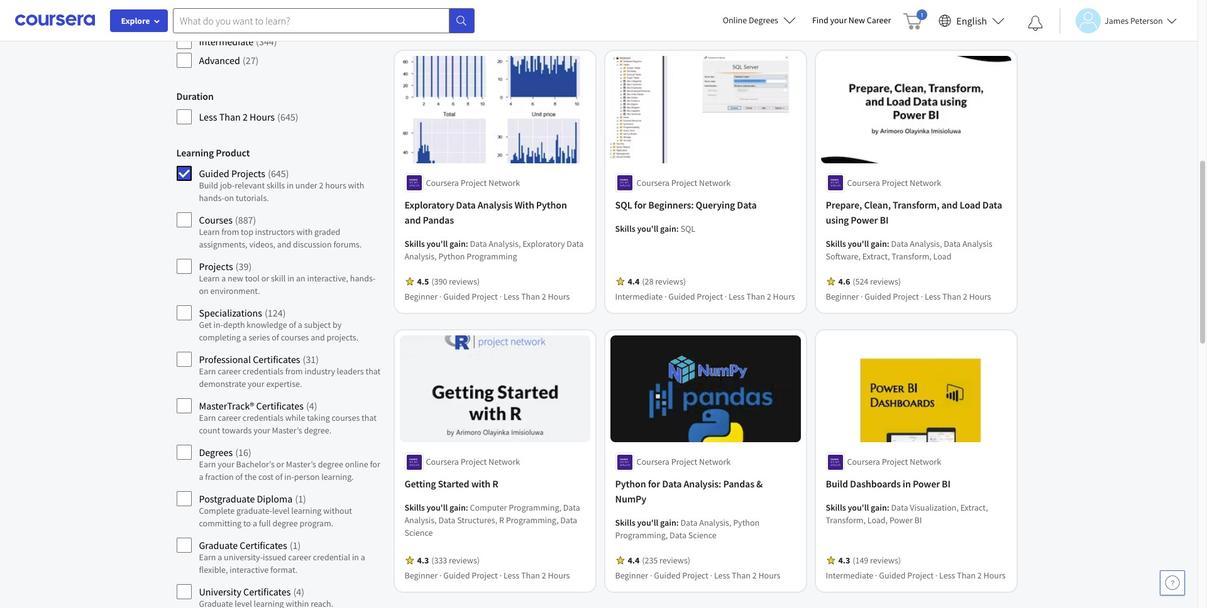 Task type: locate. For each thing, give the bounding box(es) containing it.
coursera
[[426, 177, 459, 189], [637, 177, 670, 189], [848, 177, 880, 189], [426, 457, 459, 468], [637, 457, 670, 468], [848, 457, 880, 468]]

skills up 4.5
[[405, 238, 425, 250]]

hands- down job-
[[199, 192, 225, 204]]

2
[[556, 12, 561, 23], [753, 12, 757, 23], [963, 12, 968, 23], [243, 111, 248, 123], [319, 180, 324, 191], [542, 291, 546, 302], [767, 291, 772, 302], [963, 291, 968, 302], [542, 571, 546, 582], [753, 571, 757, 582], [978, 571, 982, 582]]

career
[[218, 366, 241, 377], [218, 413, 241, 424], [288, 552, 311, 564]]

on inside learn a new tool or skill in an interactive, hands- on environment.
[[199, 286, 209, 297]]

transform, left load,
[[826, 515, 866, 527]]

python inside data analysis, exploratory data analysis, python programming
[[439, 251, 465, 262]]

4 earn from the top
[[199, 552, 216, 564]]

1 vertical spatial degrees
[[199, 447, 233, 459]]

coursera up beginners:
[[637, 177, 670, 189]]

0 vertical spatial load
[[960, 199, 981, 211]]

earn up demonstrate
[[199, 366, 216, 377]]

python inside data analysis, python programming, data science
[[733, 518, 760, 529]]

coursera project network for analysis
[[426, 177, 520, 189]]

skills you'll gain : for python
[[615, 518, 681, 529]]

3 earn from the top
[[199, 459, 216, 470]]

1 horizontal spatial intermediate · guided project · less than 2 hours
[[615, 291, 795, 302]]

0 vertical spatial projects
[[231, 167, 265, 180]]

coursera project network for with
[[426, 457, 520, 468]]

in- right "cost"
[[284, 472, 294, 483]]

earn up flexible,
[[199, 552, 216, 564]]

certificates down format.
[[243, 586, 291, 599]]

0 vertical spatial sql
[[615, 199, 633, 211]]

build left dashboards
[[826, 478, 848, 491]]

1 vertical spatial learn
[[199, 273, 220, 284]]

0 horizontal spatial in-
[[214, 320, 223, 331]]

0 vertical spatial 4.4
[[628, 276, 640, 287]]

projects down assignments,
[[199, 260, 233, 273]]

1 horizontal spatial degree
[[318, 459, 343, 470]]

a left subject
[[298, 320, 302, 331]]

: down beginners:
[[677, 223, 679, 235]]

exploratory inside exploratory data analysis with python and pandas
[[405, 199, 454, 211]]

certificates
[[253, 353, 300, 366], [256, 400, 304, 413], [240, 540, 287, 552], [243, 586, 291, 599]]

0 horizontal spatial degree
[[273, 518, 298, 530]]

1 learn from the top
[[199, 226, 220, 238]]

gain up 4.6 (524 reviews)
[[871, 238, 887, 250]]

coursera for sql
[[637, 177, 670, 189]]

querying
[[696, 199, 735, 211]]

your up fraction
[[218, 459, 234, 470]]

on down job-
[[225, 192, 234, 204]]

beginner · guided project · less than 2 hours for python for data analysis: pandas & numpy
[[615, 571, 781, 582]]

2 vertical spatial intermediate · guided project · less than 2 hours
[[826, 571, 1006, 582]]

your down mastertrack® certificates ( 4 )
[[254, 425, 270, 436]]

earn inside earn career credentials while taking courses that count towards your master's degree.
[[199, 413, 216, 424]]

a
[[222, 273, 226, 284], [298, 320, 302, 331], [243, 332, 247, 343], [199, 472, 204, 483], [253, 518, 257, 530], [218, 552, 222, 564], [361, 552, 365, 564]]

0 vertical spatial 1
[[298, 493, 303, 506]]

data analysis, python programming, data science
[[615, 518, 760, 542]]

r down computer on the bottom of the page
[[499, 515, 504, 527]]

master's
[[272, 425, 302, 436], [286, 459, 316, 470]]

4.3 for build
[[839, 556, 850, 567]]

you'll up software,
[[848, 238, 869, 250]]

reviews) right (149
[[871, 556, 901, 567]]

for inside earn your bachelor's or master's degree online for a fraction of the cost of in-person learning.
[[370, 459, 380, 470]]

analysis, up the programming at the top
[[489, 238, 521, 250]]

1 vertical spatial on
[[199, 286, 209, 297]]

less inside "duration" group
[[199, 111, 217, 123]]

extract, up 4.6 (524 reviews)
[[863, 251, 890, 262]]

career for mastertrack®
[[218, 413, 241, 424]]

analysis, down python for data analysis: pandas & numpy link at bottom right
[[700, 518, 732, 529]]

career up format.
[[288, 552, 311, 564]]

on inside the build job-relevant skills in under 2 hours with hands-on tutorials.
[[225, 192, 234, 204]]

2 learn from the top
[[199, 273, 220, 284]]

earn for degrees ( 16 )
[[199, 459, 216, 470]]

certificates for graduate certificates
[[240, 540, 287, 552]]

and up 4.5
[[405, 214, 421, 226]]

coursera project network for transform,
[[848, 177, 942, 189]]

build dashboards in power bi link
[[826, 477, 1007, 492]]

1 vertical spatial 1
[[293, 540, 298, 552]]

274
[[242, 16, 257, 29]]

hands- inside learn a new tool or skill in an interactive, hands- on environment.
[[350, 273, 376, 284]]

network for analysis:
[[699, 457, 731, 468]]

while
[[285, 413, 305, 424]]

1 horizontal spatial 4
[[309, 400, 314, 413]]

skills
[[267, 180, 285, 191]]

1 down the person
[[298, 493, 303, 506]]

you'll up load,
[[848, 503, 869, 514]]

gain for load
[[871, 238, 887, 250]]

skills down numpy
[[615, 518, 636, 529]]

from inside earn career credentials from industry leaders that demonstrate your expertise.
[[285, 366, 303, 377]]

0 vertical spatial on
[[225, 192, 234, 204]]

analysis inside exploratory data analysis with python and pandas
[[478, 199, 513, 211]]

analysis,
[[489, 238, 521, 250], [910, 238, 942, 250], [405, 251, 437, 262], [405, 515, 437, 527], [700, 518, 732, 529]]

1 vertical spatial extract,
[[961, 503, 988, 514]]

1 vertical spatial transform,
[[892, 251, 932, 262]]

on left environment.
[[199, 286, 209, 297]]

coursera up exploratory data analysis with python and pandas
[[426, 177, 459, 189]]

beginner
[[615, 12, 649, 23], [826, 12, 859, 23], [199, 16, 237, 29], [405, 291, 438, 302], [826, 291, 859, 302], [405, 571, 438, 582], [615, 571, 649, 582]]

2 horizontal spatial intermediate · guided project · less than 2 hours
[[826, 571, 1006, 582]]

advanced ( 27 )
[[199, 54, 259, 67]]

your up mastertrack® certificates ( 4 )
[[248, 379, 265, 390]]

1 horizontal spatial or
[[276, 459, 284, 470]]

in- inside earn your bachelor's or master's degree online for a fraction of the cost of in-person learning.
[[284, 472, 294, 483]]

you'll for bi
[[848, 503, 869, 514]]

you'll down getting started with r
[[427, 503, 448, 514]]

1 4.3 from the left
[[417, 556, 429, 567]]

0 vertical spatial pandas
[[423, 214, 454, 226]]

0 vertical spatial r
[[493, 478, 498, 491]]

credentials inside earn career credentials while taking courses that count towards your master's degree.
[[243, 413, 284, 424]]

projects
[[231, 167, 265, 180], [199, 260, 233, 273]]

: down clean,
[[887, 238, 890, 250]]

science
[[405, 528, 433, 539], [689, 530, 717, 542]]

0 vertical spatial intermediate · guided project · less than 2 hours
[[405, 12, 585, 23]]

hours
[[325, 180, 346, 191]]

than
[[536, 12, 555, 23], [732, 12, 751, 23], [943, 12, 962, 23], [219, 111, 241, 123], [521, 291, 540, 302], [747, 291, 765, 302], [943, 291, 962, 302], [521, 571, 540, 582], [732, 571, 751, 582], [957, 571, 976, 582]]

analysis, inside data analysis, data analysis software, extract, transform, load
[[910, 238, 942, 250]]

beginner · guided project · less than 2 hours for getting started with r
[[405, 571, 570, 582]]

1 earn from the top
[[199, 366, 216, 377]]

product
[[216, 147, 250, 159]]

reviews) right (28
[[655, 276, 686, 287]]

degree.
[[304, 425, 332, 436]]

certificates for university certificates
[[243, 586, 291, 599]]

4.3 (333 reviews)
[[417, 556, 480, 567]]

network up analysis:
[[699, 457, 731, 468]]

python right 'with' on the left of the page
[[536, 199, 567, 211]]

learning product
[[176, 147, 250, 159]]

1 horizontal spatial exploratory
[[523, 238, 565, 250]]

duration
[[176, 90, 214, 103]]

0 vertical spatial transform,
[[893, 199, 940, 211]]

1 horizontal spatial from
[[285, 366, 303, 377]]

1 vertical spatial credentials
[[243, 413, 284, 424]]

2 horizontal spatial for
[[648, 478, 660, 491]]

0 horizontal spatial courses
[[281, 332, 309, 343]]

english button
[[934, 0, 1010, 41]]

2 vertical spatial programming,
[[615, 530, 668, 542]]

and down subject
[[311, 332, 325, 343]]

or
[[261, 273, 269, 284], [276, 459, 284, 470]]

1 vertical spatial sql
[[681, 223, 696, 235]]

0 horizontal spatial 4
[[296, 586, 301, 599]]

0 vertical spatial learn
[[199, 226, 220, 238]]

hours inside "duration" group
[[250, 111, 275, 123]]

credentials for professional
[[243, 366, 284, 377]]

1 vertical spatial exploratory
[[523, 238, 565, 250]]

:
[[677, 223, 679, 235], [466, 238, 468, 250], [887, 238, 890, 250], [466, 503, 468, 514], [887, 503, 890, 514], [677, 518, 679, 529]]

0 horizontal spatial with
[[297, 226, 313, 238]]

1
[[298, 493, 303, 506], [293, 540, 298, 552]]

a left new
[[222, 273, 226, 284]]

courses inside earn career credentials while taking courses that count towards your master's degree.
[[332, 413, 360, 424]]

1 horizontal spatial sql
[[681, 223, 696, 235]]

your
[[831, 14, 847, 26], [248, 379, 265, 390], [254, 425, 270, 436], [218, 459, 234, 470]]

in inside the build job-relevant skills in under 2 hours with hands-on tutorials.
[[287, 180, 294, 191]]

network for with
[[489, 177, 520, 189]]

learn inside learn a new tool or skill in an interactive, hands- on environment.
[[199, 273, 220, 284]]

analysis inside data analysis, data analysis software, extract, transform, load
[[963, 238, 993, 250]]

0 horizontal spatial exploratory
[[405, 199, 454, 211]]

hands- for guided projects ( 645 )
[[199, 192, 225, 204]]

and inside the prepare, clean, transform, and load data using power bi
[[942, 199, 958, 211]]

coursera up dashboards
[[848, 457, 880, 468]]

1 horizontal spatial bi
[[915, 515, 922, 527]]

data inside data visualization, extract, transform, load, power bi
[[892, 503, 909, 514]]

extract, inside data analysis, data analysis software, extract, transform, load
[[863, 251, 890, 262]]

help center image
[[1165, 576, 1181, 591]]

hands- right interactive,
[[350, 273, 376, 284]]

certificates up expertise.
[[253, 353, 300, 366]]

courses right taking
[[332, 413, 360, 424]]

learn for courses ( 887 )
[[199, 226, 220, 238]]

: for load
[[887, 238, 890, 250]]

1 vertical spatial career
[[218, 413, 241, 424]]

1 horizontal spatial with
[[348, 180, 364, 191]]

sql for beginners: querying data link
[[615, 197, 796, 213]]

1 vertical spatial programming,
[[506, 515, 559, 527]]

analysis:
[[684, 478, 722, 491]]

from
[[222, 226, 239, 238], [285, 366, 303, 377]]

1 credentials from the top
[[243, 366, 284, 377]]

or right tool
[[261, 273, 269, 284]]

python up 4.5 (390 reviews)
[[439, 251, 465, 262]]

2 vertical spatial for
[[648, 478, 660, 491]]

and inside learn from top instructors with graded assignments, videos, and discussion forums.
[[277, 239, 291, 250]]

shopping cart: 1 item image
[[904, 9, 928, 30]]

your right find
[[831, 14, 847, 26]]

network up prepare, clean, transform, and load data using power bi link
[[910, 177, 942, 189]]

1 vertical spatial load
[[934, 251, 952, 262]]

analysis, down prepare, clean, transform, and load data using power bi link
[[910, 238, 942, 250]]

with inside the build job-relevant skills in under 2 hours with hands-on tutorials.
[[348, 180, 364, 191]]

transform,
[[893, 199, 940, 211], [892, 251, 932, 262], [826, 515, 866, 527]]

1 horizontal spatial science
[[689, 530, 717, 542]]

coursera project network up exploratory data analysis with python and pandas
[[426, 177, 520, 189]]

learn inside learn from top instructors with graded assignments, videos, and discussion forums.
[[199, 226, 220, 238]]

2 earn from the top
[[199, 413, 216, 424]]

science down python for data analysis: pandas & numpy link at bottom right
[[689, 530, 717, 542]]

0 vertical spatial analysis
[[478, 199, 513, 211]]

1 horizontal spatial degrees
[[749, 14, 779, 26]]

new
[[228, 273, 243, 284]]

with up computer on the bottom of the page
[[471, 478, 491, 491]]

career up demonstrate
[[218, 366, 241, 377]]

gain up 4.5 (390 reviews)
[[450, 238, 466, 250]]

coursera project network for data
[[637, 457, 731, 468]]

0 vertical spatial in-
[[214, 320, 223, 331]]

power inside the prepare, clean, transform, and load data using power bi
[[851, 214, 878, 226]]

power
[[851, 214, 878, 226], [913, 478, 940, 491], [890, 515, 913, 527]]

0 horizontal spatial degrees
[[199, 447, 233, 459]]

beginner inside level group
[[199, 16, 237, 29]]

in-
[[214, 320, 223, 331], [284, 472, 294, 483]]

demonstrate
[[199, 379, 246, 390]]

beginner · guided project · less than 2 hours
[[615, 12, 781, 23], [826, 12, 991, 23], [405, 291, 570, 302], [826, 291, 991, 302], [405, 571, 570, 582], [615, 571, 781, 582]]

career inside earn career credentials while taking courses that count towards your master's degree.
[[218, 413, 241, 424]]

degrees inside popup button
[[749, 14, 779, 26]]

1 horizontal spatial load
[[960, 199, 981, 211]]

1 vertical spatial from
[[285, 366, 303, 377]]

None search field
[[173, 8, 475, 33]]

0 vertical spatial 645
[[280, 111, 295, 123]]

tool
[[245, 273, 260, 284]]

new
[[849, 14, 865, 26]]

1 vertical spatial master's
[[286, 459, 316, 470]]

expertise.
[[266, 379, 302, 390]]

beginner · guided project · less than 2 hours for exploratory data analysis with python and pandas
[[405, 291, 570, 302]]

coursera for exploratory
[[426, 177, 459, 189]]

a inside complete graduate-level learning without committing to a full degree program.
[[253, 518, 257, 530]]

4.3 left (333
[[417, 556, 429, 567]]

transform, down the prepare, clean, transform, and load data using power bi
[[892, 251, 932, 262]]

1 vertical spatial power
[[913, 478, 940, 491]]

python down &
[[733, 518, 760, 529]]

extract,
[[863, 251, 890, 262], [961, 503, 988, 514]]

programming, inside data analysis, python programming, data science
[[615, 530, 668, 542]]

transform, right clean,
[[893, 199, 940, 211]]

and up data analysis, data analysis software, extract, transform, load
[[942, 199, 958, 211]]

structures,
[[457, 515, 498, 527]]

without
[[323, 506, 352, 517]]

build inside the build job-relevant skills in under 2 hours with hands-on tutorials.
[[199, 180, 218, 191]]

0 horizontal spatial extract,
[[863, 251, 890, 262]]

series
[[249, 332, 270, 343]]

0 horizontal spatial analysis
[[478, 199, 513, 211]]

analysis, for python
[[700, 518, 732, 529]]

degrees inside the learning product 'group'
[[199, 447, 233, 459]]

1 horizontal spatial hands-
[[350, 273, 376, 284]]

power inside data visualization, extract, transform, load, power bi
[[890, 515, 913, 527]]

for inside python for data analysis: pandas & numpy
[[648, 478, 660, 491]]

top
[[241, 226, 253, 238]]

4.3 left (149
[[839, 556, 850, 567]]

courses inside get in-depth knowledge of a subject by completing a series of courses and projects.
[[281, 332, 309, 343]]

from inside learn from top instructors with graded assignments, videos, and discussion forums.
[[222, 226, 239, 238]]

bi
[[880, 214, 889, 226], [942, 478, 951, 491], [915, 515, 922, 527]]

1 vertical spatial courses
[[332, 413, 360, 424]]

or inside learn a new tool or skill in an interactive, hands- on environment.
[[261, 273, 269, 284]]

hands- inside the build job-relevant skills in under 2 hours with hands-on tutorials.
[[199, 192, 225, 204]]

certificates down full
[[240, 540, 287, 552]]

1 for graduate certificates ( 1 )
[[293, 540, 298, 552]]

reviews) for transform,
[[871, 276, 901, 287]]

intermediate · guided project · less than 2 hours for sql for beginners: querying data
[[615, 291, 795, 302]]

2 4.4 from the top
[[628, 556, 640, 567]]

skills for bi
[[826, 503, 846, 514]]

1 vertical spatial intermediate · guided project · less than 2 hours
[[615, 291, 795, 302]]

coursera up numpy
[[637, 457, 670, 468]]

master's up the person
[[286, 459, 316, 470]]

credentials inside earn career credentials from industry leaders that demonstrate your expertise.
[[243, 366, 284, 377]]

load,
[[868, 515, 888, 527]]

network up 'with' on the left of the page
[[489, 177, 520, 189]]

sql down sql for beginners: querying data
[[681, 223, 696, 235]]

extract, right 'visualization,'
[[961, 503, 988, 514]]

2 vertical spatial transform,
[[826, 515, 866, 527]]

learn up assignments,
[[199, 226, 220, 238]]

analysis, inside computer programming, data analysis, data structures, r programming, data science
[[405, 515, 437, 527]]

reviews) for analysis
[[449, 276, 480, 287]]

started
[[438, 478, 470, 491]]

courses ( 887 )
[[199, 214, 256, 226]]

duration group
[[176, 89, 382, 125]]

analysis, inside data analysis, python programming, data science
[[700, 518, 732, 529]]

1 horizontal spatial extract,
[[961, 503, 988, 514]]

gain for python
[[450, 238, 466, 250]]

reviews) right (333
[[449, 556, 480, 567]]

coursera project network up started
[[426, 457, 520, 468]]

network for power
[[910, 457, 942, 468]]

0 horizontal spatial on
[[199, 286, 209, 297]]

that inside earn career credentials while taking courses that count towards your master's degree.
[[362, 413, 377, 424]]

that up online
[[362, 413, 377, 424]]

certificates for professional certificates
[[253, 353, 300, 366]]

or inside earn your bachelor's or master's degree online for a fraction of the cost of in-person learning.
[[276, 459, 284, 470]]

in- inside get in-depth knowledge of a subject by completing a series of courses and projects.
[[214, 320, 223, 331]]

)
[[257, 16, 261, 29], [274, 35, 277, 48], [256, 54, 259, 67], [295, 111, 299, 123], [286, 167, 289, 180], [253, 214, 256, 226], [249, 260, 252, 273], [283, 307, 286, 320], [316, 353, 319, 366], [314, 400, 317, 413], [248, 447, 251, 459], [303, 493, 306, 506], [298, 540, 301, 552], [301, 586, 304, 599]]

earn inside earn a university-issued career credential in a flexible, interactive format.
[[199, 552, 216, 564]]

4 right while
[[309, 400, 314, 413]]

analysis, for exploratory
[[489, 238, 521, 250]]

0 vertical spatial for
[[635, 199, 647, 211]]

earn inside earn career credentials from industry leaders that demonstrate your expertise.
[[199, 366, 216, 377]]

2 inside "duration" group
[[243, 111, 248, 123]]

coursera up clean,
[[848, 177, 880, 189]]

and inside exploratory data analysis with python and pandas
[[405, 214, 421, 226]]

coursera project network
[[426, 177, 520, 189], [637, 177, 731, 189], [848, 177, 942, 189], [426, 457, 520, 468], [637, 457, 731, 468], [848, 457, 942, 468]]

1 vertical spatial with
[[297, 226, 313, 238]]

bi down 'visualization,'
[[915, 515, 922, 527]]

with inside learn from top instructors with graded assignments, videos, and discussion forums.
[[297, 226, 313, 238]]

on for projects
[[199, 286, 209, 297]]

that right leaders
[[366, 366, 381, 377]]

1 vertical spatial analysis
[[963, 238, 993, 250]]

645 inside the learning product 'group'
[[271, 167, 286, 180]]

0 vertical spatial bi
[[880, 214, 889, 226]]

in right the credential
[[352, 552, 359, 564]]

1 vertical spatial pandas
[[724, 478, 755, 491]]

of right "cost"
[[275, 472, 283, 483]]

(524
[[853, 276, 869, 287]]

1 vertical spatial r
[[499, 515, 504, 527]]

coursera for getting
[[426, 457, 459, 468]]

2 vertical spatial bi
[[915, 515, 922, 527]]

beginner · guided project · less than 2 hours for prepare, clean, transform, and load data using power bi
[[826, 291, 991, 302]]

: up the structures,
[[466, 503, 468, 514]]

that for mastertrack® certificates ( 4 )
[[362, 413, 377, 424]]

coursera project network up sql for beginners: querying data
[[637, 177, 731, 189]]

guided projects ( 645 )
[[199, 167, 289, 180]]

courses
[[281, 332, 309, 343], [332, 413, 360, 424]]

network for and
[[910, 177, 942, 189]]

taking
[[307, 413, 330, 424]]

(235
[[642, 556, 658, 567]]

gain up the structures,
[[450, 503, 466, 514]]

1 horizontal spatial 1
[[298, 493, 303, 506]]

in- up completing
[[214, 320, 223, 331]]

build dashboards in power bi
[[826, 478, 951, 491]]

you'll down numpy
[[637, 518, 659, 529]]

4.3 for getting
[[417, 556, 429, 567]]

0 horizontal spatial from
[[222, 226, 239, 238]]

0 vertical spatial extract,
[[863, 251, 890, 262]]

4.4 (235 reviews)
[[628, 556, 691, 567]]

projects.
[[327, 332, 359, 343]]

credentials up expertise.
[[243, 366, 284, 377]]

intermediate
[[405, 12, 452, 23], [199, 35, 254, 48], [615, 291, 663, 302], [826, 571, 874, 582]]

27
[[246, 54, 256, 67]]

from up expertise.
[[285, 366, 303, 377]]

dashboards
[[850, 478, 901, 491]]

earn inside earn your bachelor's or master's degree online for a fraction of the cost of in-person learning.
[[199, 459, 216, 470]]

earn up fraction
[[199, 459, 216, 470]]

0 vertical spatial with
[[348, 180, 364, 191]]

in up data visualization, extract, transform, load, power bi
[[903, 478, 911, 491]]

1 vertical spatial for
[[370, 459, 380, 470]]

computer programming, data analysis, data structures, r programming, data science
[[405, 503, 580, 539]]

: for python
[[466, 238, 468, 250]]

power down clean,
[[851, 214, 878, 226]]

0 horizontal spatial bi
[[880, 214, 889, 226]]

less
[[518, 12, 534, 23], [714, 12, 730, 23], [925, 12, 941, 23], [199, 111, 217, 123], [504, 291, 520, 302], [729, 291, 745, 302], [925, 291, 941, 302], [504, 571, 520, 582], [714, 571, 730, 582], [940, 571, 956, 582]]

0 vertical spatial credentials
[[243, 366, 284, 377]]

skills you'll gain : for exploratory
[[405, 238, 470, 250]]

gain up load,
[[871, 503, 887, 514]]

&
[[757, 478, 763, 491]]

programming, right computer on the bottom of the page
[[509, 503, 562, 514]]

0 vertical spatial master's
[[272, 425, 302, 436]]

power right load,
[[890, 515, 913, 527]]

of down the "knowledge"
[[272, 332, 279, 343]]

2 vertical spatial career
[[288, 552, 311, 564]]

1 vertical spatial in-
[[284, 472, 294, 483]]

skills up software,
[[826, 238, 846, 250]]

0 vertical spatial degrees
[[749, 14, 779, 26]]

0 horizontal spatial or
[[261, 273, 269, 284]]

1 vertical spatial 4.4
[[628, 556, 640, 567]]

earn career credentials while taking courses that count towards your master's degree.
[[199, 413, 377, 436]]

2 vertical spatial power
[[890, 515, 913, 527]]

professional certificates ( 31 )
[[199, 353, 319, 366]]

than inside "duration" group
[[219, 111, 241, 123]]

skills you'll gain : down numpy
[[615, 518, 681, 529]]

1 horizontal spatial on
[[225, 192, 234, 204]]

0 horizontal spatial sql
[[615, 199, 633, 211]]

network up getting started with r link
[[489, 457, 520, 468]]

0 horizontal spatial build
[[199, 180, 218, 191]]

: up the programming at the top
[[466, 238, 468, 250]]

2 4.3 from the left
[[839, 556, 850, 567]]

university certificates ( 4 )
[[199, 586, 304, 599]]

analysis, down getting
[[405, 515, 437, 527]]

reviews) for with
[[449, 556, 480, 567]]

certificates down expertise.
[[256, 400, 304, 413]]

0 horizontal spatial hands-
[[199, 192, 225, 204]]

: for bi
[[887, 503, 890, 514]]

you'll for load
[[848, 238, 869, 250]]

analysis
[[478, 199, 513, 211], [963, 238, 993, 250]]

2 horizontal spatial bi
[[942, 478, 951, 491]]

1 horizontal spatial 4.3
[[839, 556, 850, 567]]

31
[[306, 353, 316, 366]]

that inside earn career credentials from industry leaders that demonstrate your expertise.
[[366, 366, 381, 377]]

0 horizontal spatial 4.3
[[417, 556, 429, 567]]

1 horizontal spatial build
[[826, 478, 848, 491]]

1 horizontal spatial courses
[[332, 413, 360, 424]]

master's down while
[[272, 425, 302, 436]]

0 vertical spatial career
[[218, 366, 241, 377]]

887
[[238, 214, 253, 226]]

1 vertical spatial hands-
[[350, 273, 376, 284]]

clean,
[[864, 199, 891, 211]]

skills you'll gain : up load,
[[826, 503, 892, 514]]

0 vertical spatial 4
[[309, 400, 314, 413]]

career inside earn career credentials from industry leaders that demonstrate your expertise.
[[218, 366, 241, 377]]

1 4.4 from the top
[[628, 276, 640, 287]]

1 vertical spatial 4
[[296, 586, 301, 599]]

2 credentials from the top
[[243, 413, 284, 424]]

career up towards
[[218, 413, 241, 424]]



Task type: vqa. For each thing, say whether or not it's contained in the screenshot.
Professional Certificate - 8 course series
no



Task type: describe. For each thing, give the bounding box(es) containing it.
a up flexible,
[[218, 552, 222, 564]]

pandas inside exploratory data analysis with python and pandas
[[423, 214, 454, 226]]

skills for pandas
[[615, 518, 636, 529]]

advanced
[[199, 54, 240, 67]]

degree inside earn your bachelor's or master's degree online for a fraction of the cost of in-person learning.
[[318, 459, 343, 470]]

postgraduate diploma ( 1 )
[[199, 493, 306, 506]]

transform, inside data visualization, extract, transform, load, power bi
[[826, 515, 866, 527]]

a right the credential
[[361, 552, 365, 564]]

0 horizontal spatial r
[[493, 478, 498, 491]]

you'll down beginners:
[[637, 223, 659, 235]]

getting
[[405, 478, 436, 491]]

graduate-
[[237, 506, 272, 517]]

) inside "duration" group
[[295, 111, 299, 123]]

gain for bi
[[871, 503, 887, 514]]

learn a new tool or skill in an interactive, hands- on environment.
[[199, 273, 376, 297]]

english
[[957, 14, 987, 27]]

instructors
[[255, 226, 295, 238]]

reviews) for beginners:
[[655, 276, 686, 287]]

0 vertical spatial programming,
[[509, 503, 562, 514]]

data visualization, extract, transform, load, power bi
[[826, 503, 988, 527]]

learning
[[291, 506, 322, 517]]

forums.
[[334, 239, 362, 250]]

skill
[[271, 273, 286, 284]]

a inside learn a new tool or skill in an interactive, hands- on environment.
[[222, 273, 226, 284]]

skills for load
[[826, 238, 846, 250]]

python for data analysis: pandas & numpy link
[[615, 477, 796, 507]]

data inside exploratory data analysis with python and pandas
[[456, 199, 476, 211]]

using
[[826, 214, 849, 226]]

graded
[[315, 226, 340, 238]]

leaders
[[337, 366, 364, 377]]

1 vertical spatial projects
[[199, 260, 233, 273]]

4.4 for sql for beginners: querying data
[[628, 276, 640, 287]]

find
[[813, 14, 829, 26]]

data inside python for data analysis: pandas & numpy
[[662, 478, 682, 491]]

data analysis, data analysis software, extract, transform, load
[[826, 238, 993, 262]]

load inside the prepare, clean, transform, and load data using power bi
[[960, 199, 981, 211]]

career
[[867, 14, 891, 26]]

learn from top instructors with graded assignments, videos, and discussion forums.
[[199, 226, 362, 250]]

coursera for prepare,
[[848, 177, 880, 189]]

professional
[[199, 353, 251, 366]]

skills you'll gain : for prepare,
[[826, 238, 892, 250]]

learning.
[[322, 472, 354, 483]]

find your new career link
[[806, 13, 898, 28]]

39
[[239, 260, 249, 273]]

python inside exploratory data analysis with python and pandas
[[536, 199, 567, 211]]

bi inside the prepare, clean, transform, and load data using power bi
[[880, 214, 889, 226]]

get
[[199, 320, 212, 331]]

python inside python for data analysis: pandas & numpy
[[615, 478, 646, 491]]

complete graduate-level learning without committing to a full degree program.
[[199, 506, 352, 530]]

sql for beginners: querying data
[[615, 199, 757, 211]]

transform, inside data analysis, data analysis software, extract, transform, load
[[892, 251, 932, 262]]

exploratory data analysis with python and pandas
[[405, 199, 567, 226]]

645 inside "duration" group
[[280, 111, 295, 123]]

hands- for projects ( 39 )
[[350, 273, 376, 284]]

( inside "duration" group
[[277, 111, 280, 123]]

bi inside data visualization, extract, transform, load, power bi
[[915, 515, 922, 527]]

4 for university certificates ( 4 )
[[296, 586, 301, 599]]

skills you'll gain : for build
[[826, 503, 892, 514]]

2 horizontal spatial with
[[471, 478, 491, 491]]

for for python
[[648, 478, 660, 491]]

depth
[[223, 320, 245, 331]]

on for guided
[[225, 192, 234, 204]]

in inside earn a university-issued career credential in a flexible, interactive format.
[[352, 552, 359, 564]]

your inside earn career credentials while taking courses that count towards your master's degree.
[[254, 425, 270, 436]]

person
[[294, 472, 320, 483]]

learn for projects ( 39 )
[[199, 273, 220, 284]]

exploratory inside data analysis, exploratory data analysis, python programming
[[523, 238, 565, 250]]

graduate
[[199, 540, 238, 552]]

reviews) for in
[[871, 556, 901, 567]]

get in-depth knowledge of a subject by completing a series of courses and projects.
[[199, 320, 359, 343]]

4 for mastertrack® certificates ( 4 )
[[309, 400, 314, 413]]

124
[[268, 307, 283, 320]]

a inside earn your bachelor's or master's degree online for a fraction of the cost of in-person learning.
[[199, 472, 204, 483]]

exploratory data analysis with python and pandas link
[[405, 197, 585, 228]]

(149
[[853, 556, 869, 567]]

online degrees
[[723, 14, 779, 26]]

earn your bachelor's or master's degree online for a fraction of the cost of in-person learning.
[[199, 459, 380, 483]]

344
[[259, 35, 274, 48]]

analysis, for prepare,
[[910, 238, 942, 250]]

of right 124
[[289, 320, 296, 331]]

coursera project network for in
[[848, 457, 942, 468]]

network for r
[[489, 457, 520, 468]]

mastertrack®
[[199, 400, 254, 413]]

science inside computer programming, data analysis, data structures, r programming, data science
[[405, 528, 433, 539]]

james peterson button
[[1060, 8, 1177, 33]]

career for professional
[[218, 366, 241, 377]]

data analysis, exploratory data analysis, python programming
[[405, 238, 584, 262]]

visualization,
[[910, 503, 959, 514]]

python for data analysis: pandas & numpy
[[615, 478, 763, 506]]

you'll for python
[[427, 238, 448, 250]]

in inside learn a new tool or skill in an interactive, hands- on environment.
[[288, 273, 295, 284]]

specializations
[[199, 307, 262, 320]]

skills for python
[[405, 238, 425, 250]]

count
[[199, 425, 220, 436]]

gain for pandas
[[660, 518, 677, 529]]

coursera image
[[15, 10, 95, 30]]

assignments,
[[199, 239, 248, 250]]

pandas inside python for data analysis: pandas & numpy
[[724, 478, 755, 491]]

intermediate · guided project · less than 2 hours for build dashboards in power bi
[[826, 571, 1006, 582]]

network for querying
[[699, 177, 731, 189]]

1 vertical spatial bi
[[942, 478, 951, 491]]

reviews) for data
[[660, 556, 691, 567]]

postgraduate
[[199, 493, 255, 506]]

build for build dashboards in power bi
[[826, 478, 848, 491]]

interactive
[[230, 565, 269, 576]]

bachelor's
[[236, 459, 275, 470]]

intermediate ( 344 )
[[199, 35, 277, 48]]

coursera project network for beginners:
[[637, 177, 731, 189]]

computer
[[470, 503, 507, 514]]

full
[[259, 518, 271, 530]]

job-
[[220, 180, 235, 191]]

4.5 (390 reviews)
[[417, 276, 480, 287]]

data inside the prepare, clean, transform, and load data using power bi
[[983, 199, 1003, 211]]

skills up 4.4 (28 reviews)
[[615, 223, 636, 235]]

coursera for build
[[848, 457, 880, 468]]

discussion
[[293, 239, 332, 250]]

committing
[[199, 518, 242, 530]]

subject
[[304, 320, 331, 331]]

tutorials.
[[236, 192, 269, 204]]

earn for professional certificates ( 31 )
[[199, 366, 216, 377]]

master's inside earn career credentials while taking courses that count towards your master's degree.
[[272, 425, 302, 436]]

skills down getting
[[405, 503, 425, 514]]

extract, inside data visualization, extract, transform, load, power bi
[[961, 503, 988, 514]]

load inside data analysis, data analysis software, extract, transform, load
[[934, 251, 952, 262]]

learning product group
[[176, 145, 382, 609]]

numpy
[[615, 493, 647, 506]]

environment.
[[210, 286, 260, 297]]

online
[[345, 459, 368, 470]]

build job-relevant skills in under 2 hours with hands-on tutorials.
[[199, 180, 364, 204]]

prepare,
[[826, 199, 863, 211]]

skills you'll gain : for getting
[[405, 503, 470, 514]]

a left the 'series'
[[243, 332, 247, 343]]

degrees ( 16 )
[[199, 447, 251, 459]]

build for build job-relevant skills in under 2 hours with hands-on tutorials.
[[199, 180, 218, 191]]

(390
[[432, 276, 447, 287]]

transform, inside the prepare, clean, transform, and load data using power bi
[[893, 199, 940, 211]]

prepare, clean, transform, and load data using power bi
[[826, 199, 1003, 226]]

certificates for mastertrack® certificates
[[256, 400, 304, 413]]

interactive,
[[307, 273, 348, 284]]

earn for mastertrack® certificates ( 4 )
[[199, 413, 216, 424]]

: for pandas
[[677, 518, 679, 529]]

for for sql
[[635, 199, 647, 211]]

an
[[296, 273, 306, 284]]

degree inside complete graduate-level learning without committing to a full degree program.
[[273, 518, 298, 530]]

1 for postgraduate diploma ( 1 )
[[298, 493, 303, 506]]

your inside earn your bachelor's or master's degree online for a fraction of the cost of in-person learning.
[[218, 459, 234, 470]]

career inside earn a university-issued career credential in a flexible, interactive format.
[[288, 552, 311, 564]]

explore button
[[110, 9, 168, 32]]

issued
[[263, 552, 286, 564]]

and inside get in-depth knowledge of a subject by completing a series of courses and projects.
[[311, 332, 325, 343]]

coursera for python
[[637, 457, 670, 468]]

earn for graduate certificates ( 1 )
[[199, 552, 216, 564]]

0 horizontal spatial intermediate · guided project · less than 2 hours
[[405, 12, 585, 23]]

you'll for pandas
[[637, 518, 659, 529]]

analysis, up 4.5
[[405, 251, 437, 262]]

earn career credentials from industry leaders that demonstrate your expertise.
[[199, 366, 381, 390]]

cost
[[259, 472, 274, 483]]

fraction
[[205, 472, 234, 483]]

show notifications image
[[1028, 16, 1043, 31]]

towards
[[222, 425, 252, 436]]

master's inside earn your bachelor's or master's degree online for a fraction of the cost of in-person learning.
[[286, 459, 316, 470]]

that for professional certificates ( 31 )
[[366, 366, 381, 377]]

of left 'the'
[[236, 472, 243, 483]]

r inside computer programming, data analysis, data structures, r programming, data science
[[499, 515, 504, 527]]

level group
[[176, 0, 382, 69]]

gain down beginners:
[[660, 223, 677, 235]]

credentials for mastertrack®
[[243, 413, 284, 424]]

4.3 (149 reviews)
[[839, 556, 901, 567]]

james
[[1105, 15, 1129, 26]]

prepare, clean, transform, and load data using power bi link
[[826, 197, 1007, 228]]

programming
[[467, 251, 517, 262]]

courses
[[199, 214, 233, 226]]

your inside earn career credentials from industry leaders that demonstrate your expertise.
[[248, 379, 265, 390]]

What do you want to learn? text field
[[173, 8, 450, 33]]

intermediate inside level group
[[199, 35, 254, 48]]

4.4 for python for data analysis: pandas & numpy
[[628, 556, 640, 567]]

2 inside the build job-relevant skills in under 2 hours with hands-on tutorials.
[[319, 180, 324, 191]]

science inside data analysis, python programming, data science
[[689, 530, 717, 542]]

guided inside the learning product 'group'
[[199, 167, 229, 180]]

find your new career
[[813, 14, 891, 26]]



